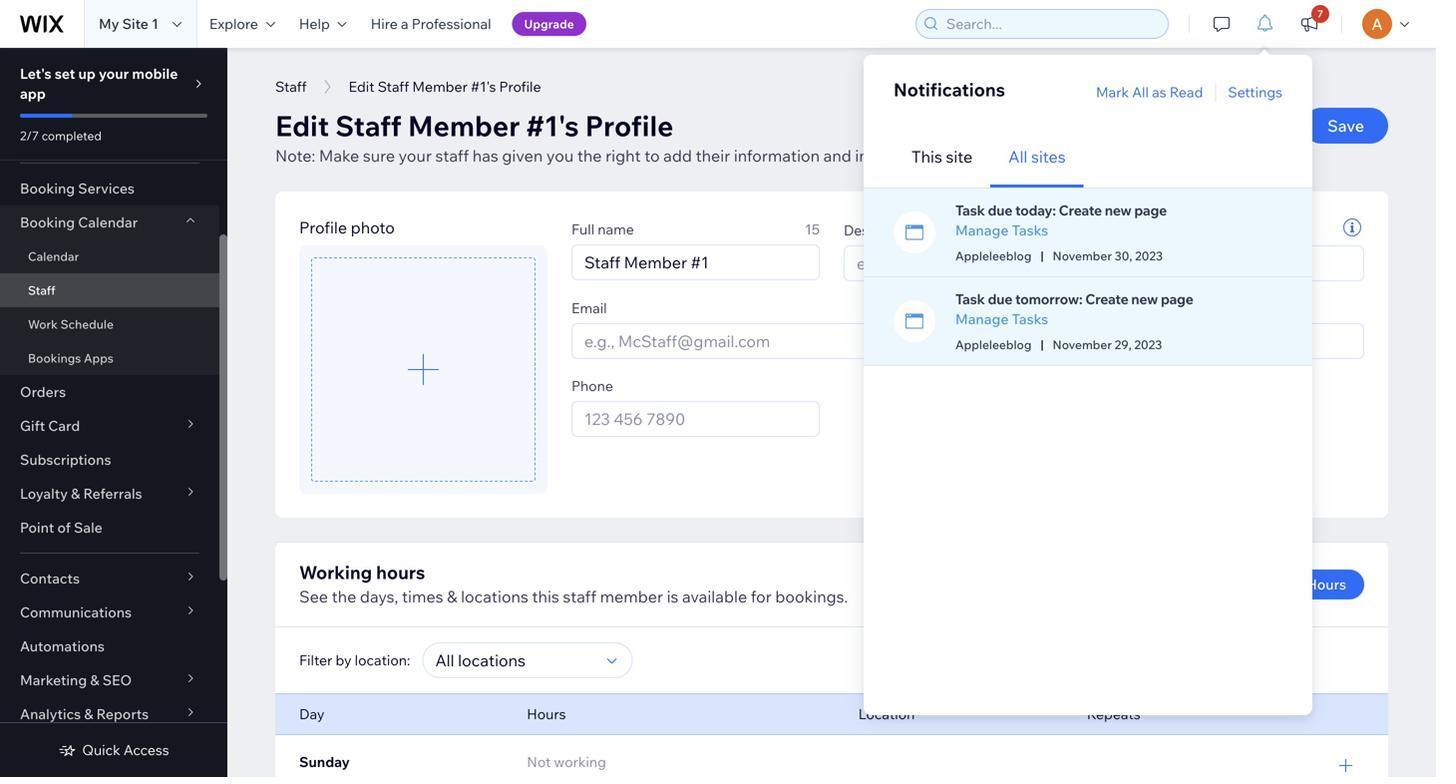 Task type: vqa. For each thing, say whether or not it's contained in the screenshot.
big
no



Task type: describe. For each thing, give the bounding box(es) containing it.
manage for task due tomorrow: create new page
[[956, 310, 1009, 328]]

make
[[319, 146, 359, 166]]

manage for task due today: create new page
[[956, 221, 1009, 239]]

work
[[28, 317, 58, 332]]

edit for edit staff member #1's profile note: make sure your staff has given you the right to add their information and image
[[275, 108, 329, 143]]

november for today:
[[1053, 248, 1112, 263]]

email
[[572, 299, 607, 317]]

point of sale
[[20, 519, 103, 536]]

tab list containing this site
[[894, 127, 1437, 188]]

automations link
[[0, 630, 219, 663]]

task for task due today: create new page
[[956, 202, 985, 219]]

1 vertical spatial all
[[1009, 147, 1028, 167]]

information
[[734, 146, 820, 166]]

filter
[[299, 651, 333, 669]]

orders link
[[0, 375, 219, 409]]

2/7
[[20, 128, 39, 143]]

orders
[[20, 383, 66, 401]]

upgrade
[[524, 16, 574, 31]]

full
[[572, 220, 595, 238]]

your inside let's set up your mobile app
[[99, 65, 129, 82]]

tasks for today:
[[1012, 221, 1049, 239]]

all sites button
[[991, 127, 1084, 188]]

to
[[645, 146, 660, 166]]

add working hours
[[1218, 576, 1347, 593]]

sites
[[1032, 147, 1066, 167]]

all sites
[[1009, 147, 1066, 167]]

locations
[[461, 587, 529, 607]]

your inside edit staff member #1's profile note: make sure your staff has given you the right to add their information and image
[[399, 146, 432, 166]]

location
[[859, 705, 915, 723]]

this site
[[912, 147, 973, 167]]

29,
[[1115, 337, 1132, 352]]

my
[[99, 15, 119, 32]]

due for today:
[[988, 202, 1013, 219]]

work schedule link
[[0, 307, 219, 341]]

& for seo
[[90, 671, 99, 689]]

hire a professional
[[371, 15, 491, 32]]

completed
[[42, 128, 102, 143]]

location:
[[355, 651, 410, 669]]

has
[[473, 146, 499, 166]]

& inside working hours see the days, times & locations this staff member is available for bookings.
[[447, 587, 457, 607]]

hours inside add working hours button
[[1307, 576, 1347, 593]]

Phone field
[[579, 402, 813, 436]]

gift card
[[20, 417, 80, 434]]

right
[[606, 146, 641, 166]]

Email field
[[579, 324, 1358, 358]]

Search... field
[[941, 10, 1162, 38]]

this
[[912, 147, 943, 167]]

booking for booking services
[[20, 180, 75, 197]]

analytics & reports
[[20, 705, 149, 723]]

task due tomorrow: create new page manage tasks appleleeblog | november 29, 2023
[[956, 290, 1194, 352]]

site
[[946, 147, 973, 167]]

apps
[[84, 351, 114, 366]]

0 horizontal spatial hours
[[527, 705, 566, 723]]

the inside working hours see the days, times & locations this staff member is available for bookings.
[[332, 587, 356, 607]]

sure
[[363, 146, 395, 166]]

appleleeblog for tomorrow:
[[956, 337, 1032, 352]]

sunday
[[299, 753, 350, 771]]

automations
[[20, 638, 105, 655]]

#1's for edit staff member #1's profile
[[471, 78, 496, 95]]

access
[[124, 741, 169, 759]]

contacts
[[20, 570, 80, 587]]

staff down hire
[[378, 78, 409, 95]]

app
[[20, 85, 46, 102]]

reports
[[96, 705, 149, 723]]

member for edit staff member #1's profile
[[412, 78, 468, 95]]

1
[[152, 15, 159, 32]]

hours
[[376, 561, 425, 584]]

working hours see the days, times & locations this staff member is available for bookings.
[[299, 561, 848, 607]]

member for edit staff member #1's profile note: make sure your staff has given you the right to add their information and image
[[408, 108, 520, 143]]

profile photo
[[299, 217, 395, 237]]

bookings
[[28, 351, 81, 366]]

2 vertical spatial profile
[[299, 217, 347, 237]]

by
[[336, 651, 352, 669]]

calendar inside dropdown button
[[78, 214, 138, 231]]

30,
[[1115, 248, 1133, 263]]

due for tomorrow:
[[988, 290, 1013, 308]]

& for reports
[[84, 705, 93, 723]]

quick access button
[[58, 741, 169, 759]]

15
[[805, 220, 820, 238]]

Full name field
[[579, 245, 813, 279]]

staff inside sidebar element
[[28, 283, 56, 298]]

create for tomorrow:
[[1086, 290, 1129, 308]]

repeats
[[1087, 705, 1141, 723]]

set
[[55, 65, 75, 82]]

let's
[[20, 65, 51, 82]]

7 button
[[1288, 0, 1332, 48]]

booking services
[[20, 180, 135, 197]]

bookings.
[[776, 587, 848, 607]]

new for task due tomorrow: create new page
[[1132, 290, 1158, 308]]

gift
[[20, 417, 45, 434]]

referrals
[[83, 485, 142, 502]]

days,
[[360, 587, 398, 607]]

working inside working hours see the days, times & locations this staff member is available for bookings.
[[299, 561, 372, 584]]

2023 for task due today: create new page
[[1135, 248, 1163, 263]]

this site button
[[894, 127, 991, 188]]

page for task due tomorrow: create new page
[[1161, 290, 1194, 308]]

booking for booking calendar
[[20, 214, 75, 231]]

tomorrow:
[[1016, 290, 1083, 308]]

communications button
[[0, 596, 219, 630]]



Task type: locate. For each thing, give the bounding box(es) containing it.
& for referrals
[[71, 485, 80, 502]]

2 task from the top
[[956, 290, 985, 308]]

notifications
[[894, 78, 1006, 101]]

1 manage from the top
[[956, 221, 1009, 239]]

new inside task due tomorrow: create new page manage tasks appleleeblog | november 29, 2023
[[1132, 290, 1158, 308]]

1 vertical spatial staff
[[563, 587, 597, 607]]

due left today:
[[988, 202, 1013, 219]]

hours right add
[[1307, 576, 1347, 593]]

page down description 'field'
[[1161, 290, 1194, 308]]

contacts button
[[0, 562, 219, 596]]

bookings apps link
[[0, 341, 219, 375]]

help button
[[287, 0, 359, 48]]

profile left "photo"
[[299, 217, 347, 237]]

0 horizontal spatial the
[[332, 587, 356, 607]]

calendar
[[78, 214, 138, 231], [28, 249, 79, 264]]

analytics
[[20, 705, 81, 723]]

image
[[855, 146, 902, 166]]

1 horizontal spatial profile
[[499, 78, 541, 95]]

your right the up
[[99, 65, 129, 82]]

today:
[[1016, 202, 1056, 219]]

the inside edit staff member #1's profile note: make sure your staff has given you the right to add their information and image
[[577, 146, 602, 166]]

quick
[[82, 741, 120, 759]]

1 vertical spatial new
[[1132, 290, 1158, 308]]

all
[[1133, 83, 1149, 101], [1009, 147, 1028, 167]]

filter by location:
[[299, 651, 410, 669]]

None field
[[429, 644, 601, 677]]

0 vertical spatial #1's
[[471, 78, 496, 95]]

0 vertical spatial the
[[577, 146, 602, 166]]

member
[[412, 78, 468, 95], [408, 108, 520, 143]]

0 vertical spatial november
[[1053, 248, 1112, 263]]

is
[[667, 587, 679, 607]]

november left 30, at the right
[[1053, 248, 1112, 263]]

edit down hire
[[349, 78, 375, 95]]

staff for staff
[[436, 146, 469, 166]]

add
[[664, 146, 692, 166]]

let's set up your mobile app
[[20, 65, 178, 102]]

1 horizontal spatial working
[[1248, 576, 1304, 593]]

my site 1
[[99, 15, 159, 32]]

0 vertical spatial staff
[[436, 146, 469, 166]]

2 appleleeblog from the top
[[956, 337, 1032, 352]]

tasks inside task due tomorrow: create new page manage tasks appleleeblog | november 29, 2023
[[1012, 310, 1049, 328]]

member inside edit staff member #1's profile note: make sure your staff has given you the right to add their information and image
[[408, 108, 520, 143]]

1 vertical spatial edit
[[275, 108, 329, 143]]

due left tomorrow:
[[988, 290, 1013, 308]]

november inside task due tomorrow: create new page manage tasks appleleeblog | november 29, 2023
[[1053, 337, 1112, 352]]

edit staff member #1's profile
[[349, 78, 541, 95]]

site
[[122, 15, 149, 32]]

new for task due today: create new page
[[1105, 202, 1132, 219]]

staff right this at the bottom left of the page
[[563, 587, 597, 607]]

1 vertical spatial your
[[399, 146, 432, 166]]

1 november from the top
[[1053, 248, 1112, 263]]

the right see
[[332, 587, 356, 607]]

see
[[299, 587, 328, 607]]

booking inside dropdown button
[[20, 214, 75, 231]]

task down 'site'
[[956, 202, 985, 219]]

edit staff member #1's profile button
[[339, 72, 551, 102]]

1 horizontal spatial hours
[[1307, 576, 1347, 593]]

you
[[547, 146, 574, 166]]

1 vertical spatial profile
[[585, 108, 674, 143]]

edit up note: on the left
[[275, 108, 329, 143]]

1 | from the top
[[1041, 248, 1044, 263]]

booking up booking calendar
[[20, 180, 75, 197]]

2 | from the top
[[1041, 337, 1044, 352]]

staff up sure
[[336, 108, 402, 143]]

create right today:
[[1059, 202, 1102, 219]]

| inside task due tomorrow: create new page manage tasks appleleeblog | november 29, 2023
[[1041, 337, 1044, 352]]

new inside task due today: create new page manage tasks appleleeblog | november 30, 2023
[[1105, 202, 1132, 219]]

new down 30, at the right
[[1132, 290, 1158, 308]]

0 vertical spatial your
[[99, 65, 129, 82]]

0 vertical spatial profile
[[499, 78, 541, 95]]

1 horizontal spatial the
[[577, 146, 602, 166]]

point
[[20, 519, 54, 536]]

add
[[1218, 576, 1245, 593]]

staff inside edit staff member #1's profile note: make sure your staff has given you the right to add their information and image
[[336, 108, 402, 143]]

1 horizontal spatial staff
[[563, 587, 597, 607]]

gift card button
[[0, 409, 219, 443]]

create down description 'field'
[[1086, 290, 1129, 308]]

0 horizontal spatial edit
[[275, 108, 329, 143]]

subscriptions link
[[0, 443, 219, 477]]

hours
[[1307, 576, 1347, 593], [527, 705, 566, 723]]

manage inside task due today: create new page manage tasks appleleeblog | november 30, 2023
[[956, 221, 1009, 239]]

1 vertical spatial the
[[332, 587, 356, 607]]

member up 'has'
[[408, 108, 520, 143]]

schedule
[[60, 317, 114, 332]]

tasks down today:
[[1012, 221, 1049, 239]]

& left reports
[[84, 705, 93, 723]]

0 vertical spatial create
[[1059, 202, 1102, 219]]

profile inside edit staff member #1's profile note: make sure your staff has given you the right to add their information and image
[[585, 108, 674, 143]]

page
[[1135, 202, 1167, 219], [1161, 290, 1194, 308]]

2023 inside task due today: create new page manage tasks appleleeblog | november 30, 2023
[[1135, 248, 1163, 263]]

0 vertical spatial calendar
[[78, 214, 138, 231]]

#1's for edit staff member #1's profile note: make sure your staff has given you the right to add their information and image
[[526, 108, 579, 143]]

& right times
[[447, 587, 457, 607]]

sidebar element
[[0, 48, 227, 777]]

0 vertical spatial booking
[[20, 180, 75, 197]]

1 horizontal spatial all
[[1133, 83, 1149, 101]]

page inside task due tomorrow: create new page manage tasks appleleeblog | november 29, 2023
[[1161, 290, 1194, 308]]

subscriptions
[[20, 451, 111, 468]]

1 vertical spatial member
[[408, 108, 520, 143]]

not
[[527, 753, 551, 771]]

booking
[[20, 180, 75, 197], [20, 214, 75, 231]]

quick access
[[82, 741, 169, 759]]

& right loyalty
[[71, 485, 80, 502]]

1 vertical spatial booking
[[20, 214, 75, 231]]

edit for edit staff member #1's profile
[[349, 78, 375, 95]]

all left sites at the right of page
[[1009, 147, 1028, 167]]

0 vertical spatial task
[[956, 202, 985, 219]]

task inside task due tomorrow: create new page manage tasks appleleeblog | november 29, 2023
[[956, 290, 985, 308]]

tab list
[[894, 127, 1437, 188]]

&
[[71, 485, 80, 502], [447, 587, 457, 607], [90, 671, 99, 689], [84, 705, 93, 723]]

2 booking from the top
[[20, 214, 75, 231]]

working up see
[[299, 561, 372, 584]]

0 vertical spatial all
[[1133, 83, 1149, 101]]

0 horizontal spatial staff
[[436, 146, 469, 166]]

task inside task due today: create new page manage tasks appleleeblog | november 30, 2023
[[956, 202, 985, 219]]

edit staff member #1's profile note: make sure your staff has given you the right to add their information and image
[[275, 108, 902, 166]]

0 vertical spatial new
[[1105, 202, 1132, 219]]

1 vertical spatial due
[[988, 290, 1013, 308]]

calendar down booking calendar
[[28, 249, 79, 264]]

2 horizontal spatial profile
[[585, 108, 674, 143]]

seo
[[102, 671, 132, 689]]

marketing
[[20, 671, 87, 689]]

2 tasks from the top
[[1012, 310, 1049, 328]]

help
[[299, 15, 330, 32]]

tasks inside task due today: create new page manage tasks appleleeblog | november 30, 2023
[[1012, 221, 1049, 239]]

save button
[[1304, 108, 1389, 144]]

2 due from the top
[[988, 290, 1013, 308]]

2023
[[1135, 248, 1163, 263], [1135, 337, 1163, 352]]

all left as
[[1133, 83, 1149, 101]]

1 horizontal spatial edit
[[349, 78, 375, 95]]

1 vertical spatial manage
[[956, 310, 1009, 328]]

#1's up you
[[526, 108, 579, 143]]

professional
[[412, 15, 491, 32]]

staff down help
[[275, 78, 307, 95]]

staff up work at the left of page
[[28, 283, 56, 298]]

1 vertical spatial tasks
[[1012, 310, 1049, 328]]

loyalty & referrals button
[[0, 477, 219, 511]]

the right you
[[577, 146, 602, 166]]

| for tomorrow:
[[1041, 337, 1044, 352]]

name
[[598, 220, 634, 238]]

1 vertical spatial task
[[956, 290, 985, 308]]

2023 right 29,
[[1135, 337, 1163, 352]]

1 horizontal spatial your
[[399, 146, 432, 166]]

| for today:
[[1041, 248, 1044, 263]]

manage inside task due tomorrow: create new page manage tasks appleleeblog | november 29, 2023
[[956, 310, 1009, 328]]

1 vertical spatial appleleeblog
[[956, 337, 1032, 352]]

as
[[1152, 83, 1167, 101]]

new up 30, at the right
[[1105, 202, 1132, 219]]

appleleeblog inside task due tomorrow: create new page manage tasks appleleeblog | november 29, 2023
[[956, 337, 1032, 352]]

0 vertical spatial member
[[412, 78, 468, 95]]

1 booking from the top
[[20, 180, 75, 197]]

a
[[401, 15, 409, 32]]

work schedule
[[28, 317, 114, 332]]

full name
[[572, 220, 634, 238]]

day
[[299, 705, 325, 723]]

0 vertical spatial manage
[[956, 221, 1009, 239]]

staff left 'has'
[[436, 146, 469, 166]]

0 vertical spatial due
[[988, 202, 1013, 219]]

0 horizontal spatial profile
[[299, 217, 347, 237]]

edit inside button
[[349, 78, 375, 95]]

tasks for tomorrow:
[[1012, 310, 1049, 328]]

& left seo at the left of page
[[90, 671, 99, 689]]

1 vertical spatial |
[[1041, 337, 1044, 352]]

page inside task due today: create new page manage tasks appleleeblog | november 30, 2023
[[1135, 202, 1167, 219]]

1 vertical spatial november
[[1053, 337, 1112, 352]]

not working
[[527, 753, 607, 771]]

your right sure
[[399, 146, 432, 166]]

7
[[1318, 7, 1324, 20]]

november for tomorrow:
[[1053, 337, 1112, 352]]

working right add
[[1248, 576, 1304, 593]]

save
[[1328, 116, 1365, 136]]

2023 for task due tomorrow: create new page
[[1135, 337, 1163, 352]]

profile down the upgrade
[[499, 78, 541, 95]]

profile
[[499, 78, 541, 95], [585, 108, 674, 143], [299, 217, 347, 237]]

profile for edit staff member #1's profile
[[499, 78, 541, 95]]

task
[[956, 202, 985, 219], [956, 290, 985, 308]]

november left 29,
[[1053, 337, 1112, 352]]

0 vertical spatial appleleeblog
[[956, 248, 1032, 263]]

calendar down booking services link
[[78, 214, 138, 231]]

1 appleleeblog from the top
[[956, 248, 1032, 263]]

explore
[[209, 15, 258, 32]]

sale
[[74, 519, 103, 536]]

create for today:
[[1059, 202, 1102, 219]]

#1's up 'has'
[[471, 78, 496, 95]]

times
[[402, 587, 444, 607]]

marketing & seo
[[20, 671, 132, 689]]

2/7 completed
[[20, 128, 102, 143]]

booking calendar button
[[0, 206, 219, 239]]

page for task due today: create new page
[[1135, 202, 1167, 219]]

staff button
[[265, 72, 317, 102]]

appleleeblog inside task due today: create new page manage tasks appleleeblog | november 30, 2023
[[956, 248, 1032, 263]]

2 november from the top
[[1053, 337, 1112, 352]]

0 horizontal spatial working
[[299, 561, 372, 584]]

profile inside button
[[499, 78, 541, 95]]

0 vertical spatial |
[[1041, 248, 1044, 263]]

1 vertical spatial calendar
[[28, 249, 79, 264]]

staff for hours
[[563, 587, 597, 607]]

1 vertical spatial #1's
[[526, 108, 579, 143]]

task up email field
[[956, 290, 985, 308]]

| up tomorrow:
[[1041, 248, 1044, 263]]

point of sale link
[[0, 511, 219, 545]]

2023 right 30, at the right
[[1135, 248, 1163, 263]]

photo
[[351, 217, 395, 237]]

booking down booking services
[[20, 214, 75, 231]]

| down tomorrow:
[[1041, 337, 1044, 352]]

booking services link
[[0, 172, 219, 206]]

mark all as read
[[1096, 83, 1204, 101]]

#1's inside button
[[471, 78, 496, 95]]

create inside task due today: create new page manage tasks appleleeblog | november 30, 2023
[[1059, 202, 1102, 219]]

1 vertical spatial page
[[1161, 290, 1194, 308]]

upgrade button
[[512, 12, 586, 36]]

0 vertical spatial tasks
[[1012, 221, 1049, 239]]

page up description 'field'
[[1135, 202, 1167, 219]]

working
[[299, 561, 372, 584], [1248, 576, 1304, 593]]

member down hire a professional link at top
[[412, 78, 468, 95]]

member inside button
[[412, 78, 468, 95]]

november inside task due today: create new page manage tasks appleleeblog | november 30, 2023
[[1053, 248, 1112, 263]]

1 tasks from the top
[[1012, 221, 1049, 239]]

| inside task due today: create new page manage tasks appleleeblog | november 30, 2023
[[1041, 248, 1044, 263]]

due inside task due tomorrow: create new page manage tasks appleleeblog | november 29, 2023
[[988, 290, 1013, 308]]

2023 inside task due tomorrow: create new page manage tasks appleleeblog | november 29, 2023
[[1135, 337, 1163, 352]]

edit inside edit staff member #1's profile note: make sure your staff has given you the right to add their information and image
[[275, 108, 329, 143]]

profile up right
[[585, 108, 674, 143]]

staff inside edit staff member #1's profile note: make sure your staff has given you the right to add their information and image
[[436, 146, 469, 166]]

appleleeblog for today:
[[956, 248, 1032, 263]]

profile for edit staff member #1's profile note: make sure your staff has given you the right to add their information and image
[[585, 108, 674, 143]]

due inside task due today: create new page manage tasks appleleeblog | november 30, 2023
[[988, 202, 1013, 219]]

description
[[844, 221, 919, 239]]

1 vertical spatial 2023
[[1135, 337, 1163, 352]]

0 vertical spatial edit
[[349, 78, 375, 95]]

0 vertical spatial page
[[1135, 202, 1167, 219]]

2 manage from the top
[[956, 310, 1009, 328]]

create inside task due tomorrow: create new page manage tasks appleleeblog | november 29, 2023
[[1086, 290, 1129, 308]]

working inside button
[[1248, 576, 1304, 593]]

calendar link
[[0, 239, 219, 273]]

staff inside working hours see the days, times & locations this staff member is available for bookings.
[[563, 587, 597, 607]]

1 horizontal spatial #1's
[[526, 108, 579, 143]]

task for task due tomorrow: create new page
[[956, 290, 985, 308]]

settings button
[[1229, 83, 1283, 101]]

analytics & reports button
[[0, 697, 219, 731]]

communications
[[20, 604, 132, 621]]

staff
[[275, 78, 307, 95], [378, 78, 409, 95], [336, 108, 402, 143], [28, 283, 56, 298]]

their
[[696, 146, 731, 166]]

1 vertical spatial hours
[[527, 705, 566, 723]]

appleleeblog down today:
[[956, 248, 1032, 263]]

Description field
[[851, 246, 1358, 280]]

read
[[1170, 83, 1204, 101]]

booking calendar
[[20, 214, 138, 231]]

0 horizontal spatial #1's
[[471, 78, 496, 95]]

0 vertical spatial hours
[[1307, 576, 1347, 593]]

& inside dropdown button
[[84, 705, 93, 723]]

tasks down tomorrow:
[[1012, 310, 1049, 328]]

hours up not
[[527, 705, 566, 723]]

mark
[[1096, 83, 1129, 101]]

marketing & seo button
[[0, 663, 219, 697]]

1 vertical spatial create
[[1086, 290, 1129, 308]]

1 due from the top
[[988, 202, 1013, 219]]

mark all as read button
[[1096, 83, 1204, 101]]

settings
[[1229, 83, 1283, 101]]

0 vertical spatial 2023
[[1135, 248, 1163, 263]]

#1's inside edit staff member #1's profile note: make sure your staff has given you the right to add their information and image
[[526, 108, 579, 143]]

member
[[600, 587, 663, 607]]

for
[[751, 587, 772, 607]]

appleleeblog down tomorrow:
[[956, 337, 1032, 352]]

0 horizontal spatial all
[[1009, 147, 1028, 167]]

0 horizontal spatial your
[[99, 65, 129, 82]]

1 task from the top
[[956, 202, 985, 219]]

working
[[554, 753, 607, 771]]



